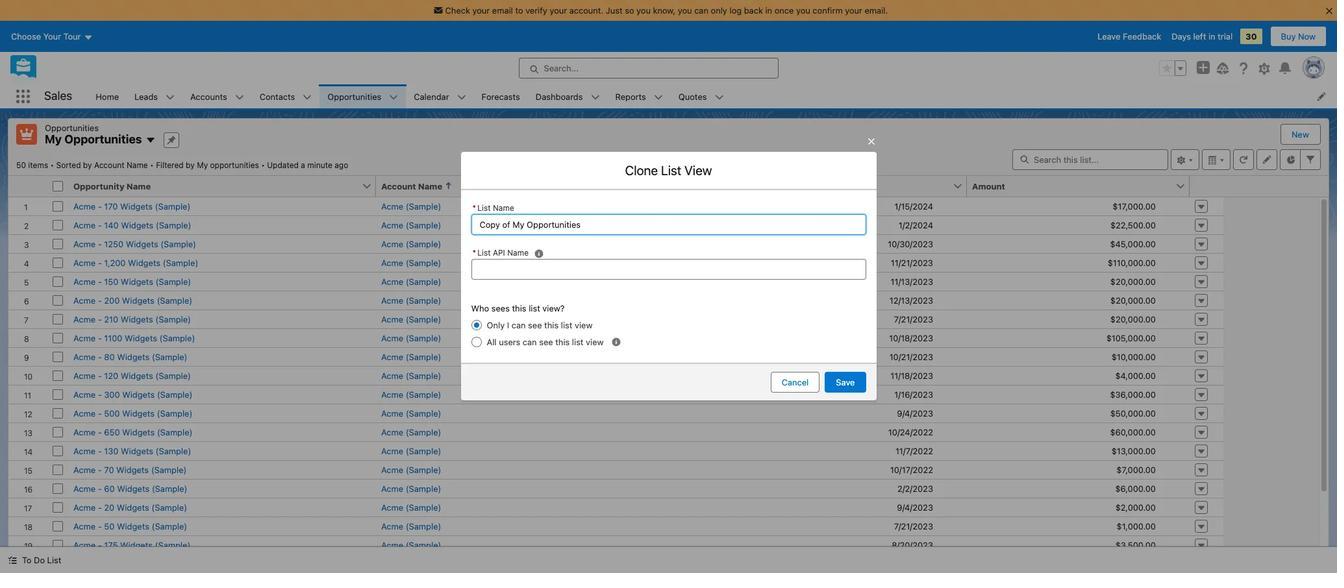 Task type: locate. For each thing, give the bounding box(es) containing it.
4 acme (sample) link from the top
[[381, 258, 441, 268]]

calendar
[[414, 91, 449, 102]]

your left email
[[473, 5, 490, 16]]

• right items
[[50, 160, 54, 170]]

sorted
[[56, 160, 81, 170]]

- left '170'
[[98, 201, 102, 211]]

to
[[515, 5, 523, 16]]

* down account name button
[[473, 204, 476, 213]]

widgets down acme - 130 widgets (sample) link
[[116, 465, 149, 475]]

a
[[301, 160, 305, 170]]

15 acme (sample) from the top
[[381, 465, 441, 475]]

acme (sample) for 9th acme (sample) link from the top of the my opportunities grid
[[381, 352, 441, 362]]

list down account name button
[[478, 204, 491, 213]]

- left 175
[[98, 540, 102, 551]]

10/24/2022
[[889, 427, 933, 437]]

2 - from the top
[[98, 220, 102, 230]]

19 acme (sample) from the top
[[381, 540, 441, 551]]

1 vertical spatial 50
[[104, 521, 115, 532]]

clone
[[625, 163, 658, 178]]

api
[[493, 248, 505, 258]]

you
[[637, 5, 651, 16], [678, 5, 692, 16], [796, 5, 811, 16]]

view left text default image
[[586, 337, 604, 347]]

calendar list item
[[406, 84, 474, 108]]

account name
[[381, 181, 442, 191]]

13 acme (sample) link from the top
[[381, 427, 441, 437]]

- for 500
[[98, 408, 102, 419]]

widgets down acme - 60 widgets (sample) link
[[117, 502, 149, 513]]

1 vertical spatial *
[[473, 248, 476, 258]]

11 acme (sample) from the top
[[381, 389, 441, 400]]

8 acme (sample) from the top
[[381, 333, 441, 343]]

0 horizontal spatial in
[[765, 5, 772, 16]]

1 vertical spatial list
[[561, 320, 573, 331]]

name inside button
[[418, 181, 442, 191]]

check
[[445, 5, 470, 16]]

• left the filtered
[[150, 160, 154, 170]]

acme (sample) for 16th acme (sample) link from the top
[[381, 484, 441, 494]]

list up only i can see this list view
[[529, 304, 540, 314]]

13 - from the top
[[98, 427, 102, 437]]

2 9/4/2023 from the top
[[897, 502, 933, 513]]

acme - 120 widgets (sample)
[[73, 371, 191, 381]]

$20,000.00
[[1111, 276, 1156, 287], [1111, 295, 1156, 306], [1111, 314, 1156, 324]]

cancel button
[[771, 372, 820, 393]]

all users can see this list view
[[487, 337, 604, 347]]

leads
[[134, 91, 158, 102]]

19 - from the top
[[98, 540, 102, 551]]

4 acme (sample) from the top
[[381, 258, 441, 268]]

*
[[473, 204, 476, 213], [473, 248, 476, 258]]

16 acme (sample) from the top
[[381, 484, 441, 494]]

15 acme (sample) link from the top
[[381, 465, 441, 475]]

your right the 'verify'
[[550, 5, 567, 16]]

0 vertical spatial view
[[575, 320, 593, 331]]

widgets up acme - 1250 widgets (sample) link
[[121, 220, 153, 230]]

trial
[[1218, 31, 1233, 42]]

amount button
[[967, 176, 1176, 196]]

my up opportunity name button
[[197, 160, 208, 170]]

you right the know,
[[678, 5, 692, 16]]

to
[[22, 555, 32, 566]]

9/4/2023 for $50,000.00
[[897, 408, 933, 419]]

account
[[94, 160, 124, 170], [381, 181, 416, 191]]

widgets up acme - 300 widgets (sample)
[[121, 371, 153, 381]]

2 vertical spatial $20,000.00
[[1111, 314, 1156, 324]]

- for 300
[[98, 389, 102, 400]]

15 - from the top
[[98, 465, 102, 475]]

see up all users can see this list view
[[528, 320, 542, 331]]

2 vertical spatial can
[[523, 337, 537, 347]]

200
[[104, 295, 120, 306]]

widgets down acme - 650 widgets (sample) link
[[121, 446, 153, 456]]

my up items
[[45, 133, 62, 146]]

in right back
[[765, 5, 772, 16]]

widgets up acme - 1,200 widgets (sample)
[[126, 239, 158, 249]]

widgets for 50
[[117, 521, 149, 532]]

widgets down acme - 210 widgets (sample) link
[[125, 333, 157, 343]]

opportunity name button
[[68, 176, 362, 196]]

0 horizontal spatial account
[[94, 160, 124, 170]]

list left api
[[478, 248, 491, 258]]

9 acme (sample) link from the top
[[381, 352, 441, 362]]

* left api
[[473, 248, 476, 258]]

1 $20,000.00 from the top
[[1111, 276, 1156, 287]]

19 acme (sample) link from the top
[[381, 540, 441, 551]]

1 acme (sample) link from the top
[[381, 201, 441, 211]]

$4,000.00
[[1116, 371, 1156, 381]]

4 - from the top
[[98, 258, 102, 268]]

1/16/2023
[[895, 389, 933, 400]]

0 vertical spatial account
[[94, 160, 124, 170]]

text default image
[[612, 337, 621, 347]]

1 horizontal spatial your
[[550, 5, 567, 16]]

accounts
[[190, 91, 227, 102]]

- left 1100 at bottom left
[[98, 333, 102, 343]]

acme (sample) for 10th acme (sample) link from the bottom
[[381, 371, 441, 381]]

- left 200
[[98, 295, 102, 306]]

my opportunities grid
[[8, 176, 1224, 574]]

None text field
[[471, 215, 866, 235], [471, 259, 866, 280], [471, 215, 866, 235], [471, 259, 866, 280]]

7/21/2023 down 12/13/2023
[[894, 314, 933, 324]]

can right i
[[512, 320, 526, 331]]

account name button
[[376, 176, 609, 196]]

group
[[1159, 60, 1187, 76]]

18 acme (sample) link from the top
[[381, 521, 441, 532]]

amount element
[[967, 176, 1198, 197]]

13 acme (sample) from the top
[[381, 427, 441, 437]]

0 horizontal spatial your
[[473, 5, 490, 16]]

- left 500
[[98, 408, 102, 419]]

acme - 650 widgets (sample) link
[[73, 427, 193, 437]]

list
[[88, 84, 1337, 108]]

can left only
[[695, 5, 709, 16]]

5 acme (sample) from the top
[[381, 276, 441, 287]]

11 acme (sample) link from the top
[[381, 389, 441, 400]]

30
[[1246, 31, 1257, 42]]

1 horizontal spatial by
[[186, 160, 195, 170]]

your left email.
[[845, 5, 863, 16]]

check your email to verify your account. just so you know, you can only log back in once you confirm your email.
[[445, 5, 888, 16]]

6 - from the top
[[98, 295, 102, 306]]

- left the 1250
[[98, 239, 102, 249]]

list left text default image
[[572, 337, 584, 347]]

list right do
[[47, 555, 61, 566]]

0 horizontal spatial my
[[45, 133, 62, 146]]

9 acme (sample) from the top
[[381, 352, 441, 362]]

1 vertical spatial account
[[381, 181, 416, 191]]

widgets up acme - 500 widgets (sample) link
[[122, 389, 155, 400]]

opportunity name element
[[68, 176, 384, 197]]

$36,000.00
[[1110, 389, 1156, 400]]

0 horizontal spatial you
[[637, 5, 651, 16]]

reports list item
[[608, 84, 671, 108]]

1 horizontal spatial in
[[1209, 31, 1216, 42]]

just
[[606, 5, 623, 16]]

save button
[[825, 372, 866, 393]]

by right the filtered
[[186, 160, 195, 170]]

2 * from the top
[[473, 248, 476, 258]]

widgets down acme - 50 widgets (sample) link
[[120, 540, 153, 551]]

acme - 1,200 widgets (sample) link
[[73, 258, 198, 268]]

- for 210
[[98, 314, 102, 324]]

widgets for 120
[[121, 371, 153, 381]]

acme - 80 widgets (sample) link
[[73, 352, 187, 362]]

home
[[96, 91, 119, 102]]

acme (sample) for 14th acme (sample) link from the bottom of the my opportunities grid
[[381, 295, 441, 306]]

acme (sample) for 5th acme (sample) link from the bottom
[[381, 465, 441, 475]]

5 acme (sample) link from the top
[[381, 276, 441, 287]]

2 vertical spatial this
[[556, 337, 570, 347]]

3 you from the left
[[796, 5, 811, 16]]

- left 60
[[98, 484, 102, 494]]

acme (sample) for 19th acme (sample) link from the bottom of the my opportunities grid
[[381, 201, 441, 211]]

reports
[[615, 91, 646, 102]]

contacts link
[[252, 84, 303, 108]]

- left the 130
[[98, 446, 102, 456]]

acme - 210 widgets (sample) link
[[73, 314, 191, 324]]

8 - from the top
[[98, 333, 102, 343]]

7 - from the top
[[98, 314, 102, 324]]

0 vertical spatial $20,000.00
[[1111, 276, 1156, 287]]

only
[[711, 5, 727, 16]]

170
[[104, 201, 118, 211]]

list
[[661, 163, 682, 178], [478, 204, 491, 213], [478, 248, 491, 258], [47, 555, 61, 566]]

14 - from the top
[[98, 446, 102, 456]]

widgets up acme - 20 widgets (sample) link
[[117, 484, 150, 494]]

accounts list item
[[183, 84, 252, 108]]

acme - 1250 widgets (sample) link
[[73, 239, 196, 249]]

0 vertical spatial 9/4/2023
[[897, 408, 933, 419]]

3 - from the top
[[98, 239, 102, 249]]

2 horizontal spatial you
[[796, 5, 811, 16]]

16 - from the top
[[98, 484, 102, 494]]

cancel
[[782, 377, 809, 388]]

- left 80
[[98, 352, 102, 362]]

widgets for 650
[[122, 427, 155, 437]]

2 7/21/2023 from the top
[[894, 521, 933, 532]]

widgets down acme - 500 widgets (sample) on the bottom left of the page
[[122, 427, 155, 437]]

list inside button
[[47, 555, 61, 566]]

2 horizontal spatial •
[[261, 160, 265, 170]]

clone list view
[[625, 163, 712, 178]]

17 acme (sample) from the top
[[381, 502, 441, 513]]

acme (sample) for 11th acme (sample) link
[[381, 389, 441, 400]]

- left the '650'
[[98, 427, 102, 437]]

3 $20,000.00 from the top
[[1111, 314, 1156, 324]]

cell inside my opportunities grid
[[47, 176, 68, 197]]

$105,000.00
[[1107, 333, 1156, 343]]

this for i
[[544, 320, 559, 331]]

list down view?
[[561, 320, 573, 331]]

- left 120
[[98, 371, 102, 381]]

- for 175
[[98, 540, 102, 551]]

acme - 1100 widgets (sample) link
[[73, 333, 195, 343]]

6 acme (sample) link from the top
[[381, 295, 441, 306]]

18 acme (sample) from the top
[[381, 521, 441, 532]]

0 vertical spatial see
[[528, 320, 542, 331]]

6 acme (sample) from the top
[[381, 295, 441, 306]]

7 acme (sample) from the top
[[381, 314, 441, 324]]

17 - from the top
[[98, 502, 102, 513]]

acme - 150 widgets (sample)
[[73, 276, 191, 287]]

- left 150
[[98, 276, 102, 287]]

can down only i can see this list view
[[523, 337, 537, 347]]

acme (sample) for 13th acme (sample) link from the top
[[381, 427, 441, 437]]

opportunities
[[210, 160, 259, 170]]

- left 70
[[98, 465, 102, 475]]

* for * list api name
[[473, 248, 476, 258]]

1 vertical spatial 9/4/2023
[[897, 502, 933, 513]]

10 - from the top
[[98, 371, 102, 381]]

- for 70
[[98, 465, 102, 475]]

acme (sample) for 18th acme (sample) link from the top of the my opportunities grid
[[381, 521, 441, 532]]

widgets for 210
[[121, 314, 153, 324]]

1 vertical spatial my
[[197, 160, 208, 170]]

5 - from the top
[[98, 276, 102, 287]]

acme (sample) for 13th acme (sample) link from the bottom of the my opportunities grid
[[381, 314, 441, 324]]

1 9/4/2023 from the top
[[897, 408, 933, 419]]

1 vertical spatial see
[[539, 337, 553, 347]]

3 acme (sample) from the top
[[381, 239, 441, 249]]

1 horizontal spatial you
[[678, 5, 692, 16]]

9/4/2023 down 1/16/2023
[[897, 408, 933, 419]]

- for 1100
[[98, 333, 102, 343]]

close date
[[628, 181, 673, 191]]

7/21/2023
[[894, 314, 933, 324], [894, 521, 933, 532]]

10/17/2022
[[890, 465, 933, 475]]

50
[[16, 160, 26, 170], [104, 521, 115, 532]]

this right sees
[[512, 304, 527, 314]]

1 horizontal spatial •
[[150, 160, 154, 170]]

1 vertical spatial can
[[512, 320, 526, 331]]

in right left
[[1209, 31, 1216, 42]]

acme - 20 widgets (sample) link
[[73, 502, 187, 513]]

list
[[529, 304, 540, 314], [561, 320, 573, 331], [572, 337, 584, 347]]

- left 300
[[98, 389, 102, 400]]

view?
[[543, 304, 565, 314]]

calendar link
[[406, 84, 457, 108]]

$13,000.00
[[1112, 446, 1156, 456]]

9 - from the top
[[98, 352, 102, 362]]

widgets up the "acme - 140 widgets (sample)"
[[120, 201, 153, 211]]

9/4/2023 down 2/2/2023
[[897, 502, 933, 513]]

0 vertical spatial 7/21/2023
[[894, 314, 933, 324]]

14 acme (sample) from the top
[[381, 446, 441, 456]]

18 - from the top
[[98, 521, 102, 532]]

1 horizontal spatial 50
[[104, 521, 115, 532]]

my
[[45, 133, 62, 146], [197, 160, 208, 170]]

11 - from the top
[[98, 389, 102, 400]]

130
[[104, 446, 119, 456]]

1 your from the left
[[473, 5, 490, 16]]

2 acme (sample) from the top
[[381, 220, 441, 230]]

- left 140
[[98, 220, 102, 230]]

this down view?
[[544, 320, 559, 331]]

see down only i can see this list view
[[539, 337, 553, 347]]

list for users
[[572, 337, 584, 347]]

1 vertical spatial in
[[1209, 31, 1216, 42]]

widgets down acme - 1,200 widgets (sample)
[[121, 276, 153, 287]]

account inside button
[[381, 181, 416, 191]]

i
[[507, 320, 509, 331]]

contacts
[[260, 91, 295, 102]]

1 vertical spatial $20,000.00
[[1111, 295, 1156, 306]]

ago
[[335, 160, 348, 170]]

list up date
[[661, 163, 682, 178]]

50 left items
[[16, 160, 26, 170]]

7/21/2023 up '8/20/2023'
[[894, 521, 933, 532]]

widgets for 70
[[116, 465, 149, 475]]

this for users
[[556, 337, 570, 347]]

opportunity name
[[73, 181, 151, 191]]

500
[[104, 408, 120, 419]]

text default image
[[8, 556, 17, 565]]

1 * from the top
[[473, 204, 476, 213]]

acme (sample) for 12th acme (sample) link from the bottom of the my opportunities grid
[[381, 333, 441, 343]]

* for * list name
[[473, 204, 476, 213]]

who
[[471, 304, 489, 314]]

see for i
[[528, 320, 542, 331]]

widgets down acme - 1100 widgets (sample) link
[[117, 352, 150, 362]]

days left in trial
[[1172, 31, 1233, 42]]

- left 20
[[98, 502, 102, 513]]

now
[[1299, 31, 1316, 42]]

- left 1,200
[[98, 258, 102, 268]]

acme (sample) for eighth acme (sample) link from the bottom of the my opportunities grid
[[381, 408, 441, 419]]

$10,000.00
[[1112, 352, 1156, 362]]

widgets up acme - 175 widgets (sample) link
[[117, 521, 149, 532]]

0 horizontal spatial •
[[50, 160, 54, 170]]

by
[[83, 160, 92, 170], [186, 160, 195, 170]]

1 vertical spatial 7/21/2023
[[894, 521, 933, 532]]

50 down 20
[[104, 521, 115, 532]]

acme - 130 widgets (sample) link
[[73, 446, 191, 456]]

widgets up acme - 1100 widgets (sample) link
[[121, 314, 153, 324]]

you right so on the left top
[[637, 5, 651, 16]]

widgets for 150
[[121, 276, 153, 287]]

widgets for 140
[[121, 220, 153, 230]]

• left "updated" on the left top of page
[[261, 160, 265, 170]]

opportunities list item
[[320, 84, 406, 108]]

by right sorted
[[83, 160, 92, 170]]

you right once
[[796, 5, 811, 16]]

175
[[104, 540, 118, 551]]

0 vertical spatial in
[[765, 5, 772, 16]]

1 horizontal spatial my
[[197, 160, 208, 170]]

12 - from the top
[[98, 408, 102, 419]]

300
[[104, 389, 120, 400]]

your
[[473, 5, 490, 16], [550, 5, 567, 16], [845, 5, 863, 16]]

2 horizontal spatial your
[[845, 5, 863, 16]]

- for 60
[[98, 484, 102, 494]]

10 acme (sample) from the top
[[381, 371, 441, 381]]

$22,500.00
[[1111, 220, 1156, 230]]

1 vertical spatial view
[[586, 337, 604, 347]]

account name element
[[376, 176, 631, 197]]

widgets down acme - 1250 widgets (sample)
[[128, 258, 160, 268]]

widgets down acme - 300 widgets (sample) link
[[122, 408, 155, 419]]

1 horizontal spatial account
[[381, 181, 416, 191]]

0 horizontal spatial by
[[83, 160, 92, 170]]

contacts list item
[[252, 84, 320, 108]]

0 horizontal spatial 50
[[16, 160, 26, 170]]

2 vertical spatial list
[[572, 337, 584, 347]]

0 vertical spatial *
[[473, 204, 476, 213]]

view up all users can see this list view
[[575, 320, 593, 331]]

$17,000.00
[[1113, 201, 1156, 211]]

0 vertical spatial my
[[45, 133, 62, 146]]

this down only i can see this list view
[[556, 337, 570, 347]]

1 vertical spatial this
[[544, 320, 559, 331]]

acme - 170 widgets (sample)
[[73, 201, 191, 211]]

1 - from the top
[[98, 201, 102, 211]]

1 acme (sample) from the top
[[381, 201, 441, 211]]

- for 170
[[98, 201, 102, 211]]

widgets down acme - 150 widgets (sample) link
[[122, 295, 155, 306]]

None search field
[[1013, 149, 1169, 170]]

12 acme (sample) from the top
[[381, 408, 441, 419]]

list for name
[[478, 204, 491, 213]]

- down acme - 20 widgets (sample) link
[[98, 521, 102, 532]]

2 $20,000.00 from the top
[[1111, 295, 1156, 306]]

- left 210
[[98, 314, 102, 324]]

log
[[730, 5, 742, 16]]

item number image
[[8, 176, 47, 196]]

name
[[127, 160, 148, 170], [127, 181, 151, 191], [418, 181, 442, 191], [493, 204, 514, 213], [507, 248, 529, 258]]

updated
[[267, 160, 299, 170]]

cell
[[47, 176, 68, 197]]

name inside button
[[127, 181, 151, 191]]



Task type: describe. For each thing, give the bounding box(es) containing it.
- for 140
[[98, 220, 102, 230]]

minute
[[307, 160, 332, 170]]

- for 650
[[98, 427, 102, 437]]

2 you from the left
[[678, 5, 692, 16]]

can for only i can see this list view
[[512, 320, 526, 331]]

opportunities inside list item
[[328, 91, 381, 102]]

acme - 1,200 widgets (sample)
[[73, 258, 198, 268]]

3 your from the left
[[845, 5, 863, 16]]

widgets for 175
[[120, 540, 153, 551]]

- for 50
[[98, 521, 102, 532]]

list for api
[[478, 248, 491, 258]]

- for 150
[[98, 276, 102, 287]]

my opportunities status
[[16, 160, 267, 170]]

60
[[104, 484, 115, 494]]

0 vertical spatial this
[[512, 304, 527, 314]]

widgets for 1250
[[126, 239, 158, 249]]

widgets for 80
[[117, 352, 150, 362]]

once
[[775, 5, 794, 16]]

quotes list item
[[671, 84, 732, 108]]

quotes link
[[671, 84, 715, 108]]

$6,000.00
[[1116, 484, 1156, 494]]

new
[[1292, 129, 1310, 140]]

dashboards
[[536, 91, 583, 102]]

$2,000.00
[[1116, 502, 1156, 513]]

14 acme (sample) link from the top
[[381, 446, 441, 456]]

view for only i can see this list view
[[575, 320, 593, 331]]

150
[[104, 276, 118, 287]]

see for users
[[539, 337, 553, 347]]

sales
[[44, 89, 72, 103]]

$3,500.00
[[1116, 540, 1156, 551]]

0 vertical spatial can
[[695, 5, 709, 16]]

- for 1,200
[[98, 258, 102, 268]]

3 acme (sample) link from the top
[[381, 239, 441, 249]]

2 your from the left
[[550, 5, 567, 16]]

widgets for 170
[[120, 201, 153, 211]]

70
[[104, 465, 114, 475]]

widgets for 500
[[122, 408, 155, 419]]

new button
[[1282, 125, 1320, 144]]

1,200
[[104, 258, 126, 268]]

email.
[[865, 5, 888, 16]]

acme - 130 widgets (sample)
[[73, 446, 191, 456]]

1 you from the left
[[637, 5, 651, 16]]

to do list
[[22, 555, 61, 566]]

know,
[[653, 5, 676, 16]]

widgets for 300
[[122, 389, 155, 400]]

acme - 170 widgets (sample) link
[[73, 201, 191, 211]]

acme - 60 widgets (sample) link
[[73, 484, 187, 494]]

acme - 500 widgets (sample) link
[[73, 408, 193, 419]]

amount
[[972, 181, 1005, 191]]

$50,000.00
[[1111, 408, 1156, 419]]

acme (sample) for 16th acme (sample) link from the bottom
[[381, 258, 441, 268]]

- for 20
[[98, 502, 102, 513]]

120
[[104, 371, 118, 381]]

50 items • sorted by account name • filtered by my opportunities • updated a minute ago
[[16, 160, 348, 170]]

list for view
[[661, 163, 682, 178]]

50 inside my opportunities grid
[[104, 521, 115, 532]]

acme - 140 widgets (sample)
[[73, 220, 191, 230]]

20
[[104, 502, 114, 513]]

- for 200
[[98, 295, 102, 306]]

- for 80
[[98, 352, 102, 362]]

1 by from the left
[[83, 160, 92, 170]]

items
[[28, 160, 48, 170]]

item number element
[[8, 176, 47, 197]]

widgets for 60
[[117, 484, 150, 494]]

widgets for 130
[[121, 446, 153, 456]]

2 acme (sample) link from the top
[[381, 220, 441, 230]]

users
[[499, 337, 520, 347]]

view for all users can see this list view
[[586, 337, 604, 347]]

opportunities link
[[320, 84, 389, 108]]

acme (sample) for 15th acme (sample) link from the bottom
[[381, 276, 441, 287]]

- for 120
[[98, 371, 102, 381]]

leads list item
[[127, 84, 183, 108]]

dashboards link
[[528, 84, 591, 108]]

11/21/2023
[[891, 258, 933, 268]]

acme - 60 widgets (sample)
[[73, 484, 187, 494]]

2 • from the left
[[150, 160, 154, 170]]

acme (sample) for 6th acme (sample) link from the bottom
[[381, 446, 441, 456]]

$60,000.00
[[1110, 427, 1156, 437]]

- for 1250
[[98, 239, 102, 249]]

Search My Opportunities list view. search field
[[1013, 149, 1169, 170]]

select list display image
[[1202, 149, 1231, 170]]

list for i
[[561, 320, 573, 331]]

210
[[104, 314, 118, 324]]

$20,000.00 for 7/21/2023
[[1111, 314, 1156, 324]]

11/18/2023
[[891, 371, 933, 381]]

list containing home
[[88, 84, 1337, 108]]

0 vertical spatial list
[[529, 304, 540, 314]]

widgets for 1,200
[[128, 258, 160, 268]]

date
[[654, 181, 673, 191]]

acme - 500 widgets (sample)
[[73, 408, 193, 419]]

$110,000.00
[[1108, 258, 1156, 268]]

acme - 300 widgets (sample) link
[[73, 389, 193, 400]]

opportunity
[[73, 181, 124, 191]]

2 by from the left
[[186, 160, 195, 170]]

9/4/2023 for $2,000.00
[[897, 502, 933, 513]]

12 acme (sample) link from the top
[[381, 408, 441, 419]]

list view controls image
[[1171, 149, 1200, 170]]

only i can see this list view
[[487, 320, 593, 331]]

acme - 120 widgets (sample) link
[[73, 371, 191, 381]]

acme - 140 widgets (sample) link
[[73, 220, 191, 230]]

1 • from the left
[[50, 160, 54, 170]]

17 acme (sample) link from the top
[[381, 502, 441, 513]]

- for 130
[[98, 446, 102, 456]]

acme - 80 widgets (sample)
[[73, 352, 187, 362]]

action image
[[1190, 176, 1224, 196]]

who sees this list view?
[[471, 304, 565, 314]]

widgets for 200
[[122, 295, 155, 306]]

email
[[492, 5, 513, 16]]

acme - 1250 widgets (sample)
[[73, 239, 196, 249]]

days
[[1172, 31, 1191, 42]]

11/7/2022
[[896, 446, 933, 456]]

action element
[[1190, 176, 1224, 197]]

8/20/2023
[[892, 540, 933, 551]]

1 7/21/2023 from the top
[[894, 314, 933, 324]]

acme - 70 widgets (sample)
[[73, 465, 187, 475]]

close date element
[[623, 176, 975, 197]]

16 acme (sample) link from the top
[[381, 484, 441, 494]]

3 • from the left
[[261, 160, 265, 170]]

save
[[836, 377, 855, 388]]

accounts link
[[183, 84, 235, 108]]

acme - 50 widgets (sample) link
[[73, 521, 187, 532]]

acme (sample) for 18th acme (sample) link from the bottom
[[381, 220, 441, 230]]

can for all users can see this list view
[[523, 337, 537, 347]]

0 vertical spatial 50
[[16, 160, 26, 170]]

feedback
[[1123, 31, 1162, 42]]

widgets for 1100
[[125, 333, 157, 343]]

2/2/2023
[[898, 484, 933, 494]]

acme (sample) for 17th acme (sample) link from the top
[[381, 502, 441, 513]]

buy now
[[1281, 31, 1316, 42]]

acme (sample) for 1st acme (sample) link from the bottom
[[381, 540, 441, 551]]

7 acme (sample) link from the top
[[381, 314, 441, 324]]

my opportunities|opportunities|list view element
[[8, 118, 1330, 574]]

1/2/2024
[[899, 220, 933, 230]]

filtered
[[156, 160, 184, 170]]

10 acme (sample) link from the top
[[381, 371, 441, 381]]

close date button
[[623, 176, 953, 196]]

8 acme (sample) link from the top
[[381, 333, 441, 343]]

acme - 650 widgets (sample)
[[73, 427, 193, 437]]

widgets for 20
[[117, 502, 149, 513]]

dashboards list item
[[528, 84, 608, 108]]

$20,000.00 for 12/13/2023
[[1111, 295, 1156, 306]]

* list api name
[[473, 248, 529, 258]]

10/21/2023
[[890, 352, 933, 362]]

12/13/2023
[[890, 295, 933, 306]]

acme (sample) for 17th acme (sample) link from the bottom
[[381, 239, 441, 249]]

acme - 175 widgets (sample) link
[[73, 540, 191, 551]]

quotes
[[679, 91, 707, 102]]

view
[[685, 163, 712, 178]]

leave feedback
[[1098, 31, 1162, 42]]



Task type: vqa. For each thing, say whether or not it's contained in the screenshot.
Accounts link
yes



